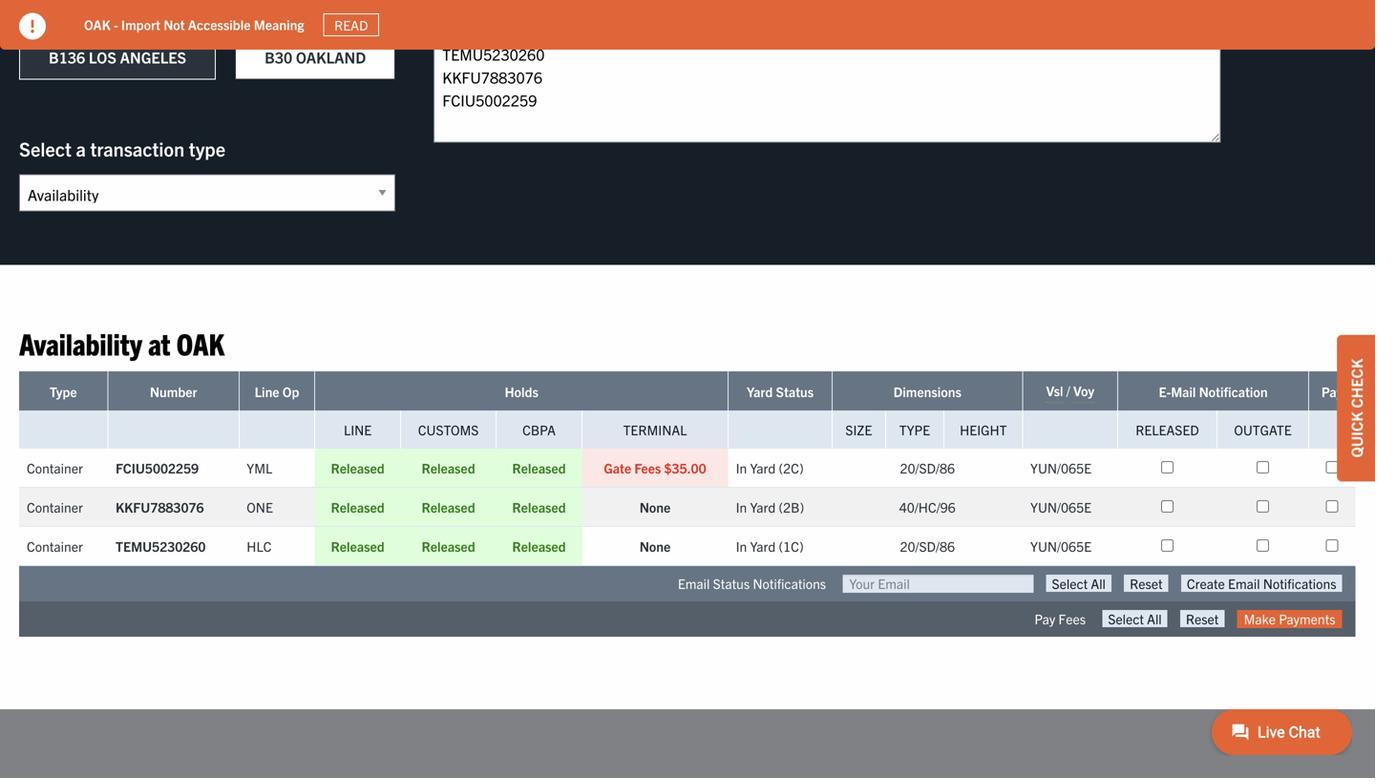 Task type: vqa. For each thing, say whether or not it's contained in the screenshot.
'Solid' IMAGE
yes



Task type: locate. For each thing, give the bounding box(es) containing it.
None button
[[1047, 575, 1112, 592], [1125, 575, 1169, 592], [1182, 575, 1343, 592], [1103, 611, 1168, 628], [1181, 611, 1225, 628], [1047, 575, 1112, 592], [1125, 575, 1169, 592], [1182, 575, 1343, 592], [1103, 611, 1168, 628], [1181, 611, 1225, 628]]

1 horizontal spatial type
[[900, 421, 931, 438]]

email
[[678, 575, 710, 592]]

status up (2c)
[[776, 383, 814, 400]]

at
[[148, 324, 171, 362]]

2 container from the top
[[27, 499, 83, 516]]

in for in yard (2b)
[[736, 499, 747, 516]]

yard for (2c)
[[750, 459, 776, 477]]

yard left (2b)
[[750, 499, 776, 516]]

type down dimensions
[[900, 421, 931, 438]]

None checkbox
[[1327, 461, 1339, 474], [1162, 501, 1174, 513], [1257, 501, 1270, 513], [1327, 461, 1339, 474], [1162, 501, 1174, 513], [1257, 501, 1270, 513]]

0 horizontal spatial oak
[[84, 16, 111, 33]]

(1c)
[[779, 538, 804, 555]]

yard left (2c)
[[750, 459, 776, 477]]

1 horizontal spatial oak
[[177, 324, 225, 362]]

0 vertical spatial pay
[[1322, 383, 1344, 400]]

1 vertical spatial line
[[344, 421, 372, 438]]

quick check link
[[1338, 335, 1376, 482]]

2 vertical spatial yun/065e
[[1031, 538, 1092, 555]]

b30 oakland
[[265, 47, 366, 66]]

in for in yard (2c)
[[736, 459, 747, 477]]

in up 'email status notifications'
[[736, 538, 747, 555]]

import
[[121, 16, 161, 33]]

pay
[[1322, 383, 1344, 400], [1035, 611, 1056, 628]]

1 vertical spatial container
[[27, 499, 83, 516]]

none for in yard (2b)
[[640, 499, 671, 516]]

none
[[640, 499, 671, 516], [640, 538, 671, 555]]

type down availability
[[50, 383, 77, 400]]

footer
[[0, 710, 1376, 779]]

3 yun/065e from the top
[[1031, 538, 1092, 555]]

Your Email email field
[[843, 575, 1034, 593]]

line op
[[255, 383, 299, 400]]

1 horizontal spatial line
[[344, 421, 372, 438]]

status
[[776, 383, 814, 400], [713, 575, 750, 592]]

check
[[1347, 359, 1366, 409]]

2 none from the top
[[640, 538, 671, 555]]

cbpa
[[523, 421, 556, 438]]

number
[[150, 383, 197, 400]]

1 in from the top
[[736, 459, 747, 477]]

2 vertical spatial container
[[27, 538, 83, 555]]

status for yard
[[776, 383, 814, 400]]

0 horizontal spatial line
[[255, 383, 280, 400]]

1 20/sd/86 from the top
[[900, 459, 955, 477]]

released
[[1136, 421, 1200, 438], [331, 459, 385, 477], [422, 459, 475, 477], [512, 459, 566, 477], [331, 499, 385, 516], [422, 499, 475, 516], [512, 499, 566, 516], [331, 538, 385, 555], [422, 538, 475, 555], [512, 538, 566, 555]]

oak
[[84, 16, 111, 33], [177, 324, 225, 362]]

line left op
[[255, 383, 280, 400]]

0 horizontal spatial pay
[[1035, 611, 1056, 628]]

line
[[255, 383, 280, 400], [344, 421, 372, 438]]

container
[[27, 459, 83, 477], [27, 499, 83, 516], [27, 538, 83, 555]]

1 yun/065e from the top
[[1031, 459, 1092, 477]]

None checkbox
[[1162, 461, 1174, 474], [1257, 461, 1270, 474], [1327, 501, 1339, 513], [1162, 540, 1174, 552], [1257, 540, 1270, 552], [1327, 540, 1339, 552], [1162, 461, 1174, 474], [1257, 461, 1270, 474], [1327, 501, 1339, 513], [1162, 540, 1174, 552], [1257, 540, 1270, 552], [1327, 540, 1339, 552]]

yard for (1c)
[[750, 538, 776, 555]]

2 vertical spatial in
[[736, 538, 747, 555]]

container for temu5230260
[[27, 538, 83, 555]]

fees
[[635, 459, 661, 477], [1059, 611, 1086, 628]]

in yard (2b)
[[736, 499, 805, 516]]

1 vertical spatial fees
[[1059, 611, 1086, 628]]

2 20/sd/86 from the top
[[900, 538, 955, 555]]

yard left (1c)
[[750, 538, 776, 555]]

Enter reference number(s) text field
[[434, 34, 1221, 143]]

line for line op
[[255, 383, 280, 400]]

transaction
[[90, 137, 185, 161]]

yard for (2b)
[[750, 499, 776, 516]]

1 vertical spatial 20/sd/86
[[900, 538, 955, 555]]

1 vertical spatial in
[[736, 499, 747, 516]]

0 horizontal spatial status
[[713, 575, 750, 592]]

b136 los angeles
[[49, 47, 186, 66]]

yun/065e for in yard (2b)
[[1031, 499, 1092, 516]]

in for in yard (1c)
[[736, 538, 747, 555]]

1 horizontal spatial fees
[[1059, 611, 1086, 628]]

vsl
[[1047, 382, 1064, 399]]

0 vertical spatial status
[[776, 383, 814, 400]]

availability
[[19, 324, 142, 362]]

3 container from the top
[[27, 538, 83, 555]]

1 vertical spatial status
[[713, 575, 750, 592]]

0 vertical spatial none
[[640, 499, 671, 516]]

0 horizontal spatial fees
[[635, 459, 661, 477]]

1 vertical spatial pay
[[1035, 611, 1056, 628]]

0 vertical spatial oak
[[84, 16, 111, 33]]

0 vertical spatial 20/sd/86
[[900, 459, 955, 477]]

in
[[736, 459, 747, 477], [736, 499, 747, 516], [736, 538, 747, 555]]

3 in from the top
[[736, 538, 747, 555]]

line left customs
[[344, 421, 372, 438]]

1 none from the top
[[640, 499, 671, 516]]

0 vertical spatial in
[[736, 459, 747, 477]]

pay fees
[[1035, 611, 1086, 628]]

20/sd/86 up 40/hc/96
[[900, 459, 955, 477]]

one
[[247, 499, 273, 516]]

kkfu7883076
[[116, 499, 204, 516]]

0 vertical spatial line
[[255, 383, 280, 400]]

in up in yard (2b)
[[736, 459, 747, 477]]

in up the "in yard (1c)"
[[736, 499, 747, 516]]

1 horizontal spatial pay
[[1322, 383, 1344, 400]]

gate
[[604, 459, 632, 477]]

yard
[[747, 383, 773, 400], [750, 459, 776, 477], [750, 499, 776, 516], [750, 538, 776, 555]]

1 vertical spatial yun/065e
[[1031, 499, 1092, 516]]

pay for pay fees
[[1035, 611, 1056, 628]]

0 vertical spatial fees
[[635, 459, 661, 477]]

2 in from the top
[[736, 499, 747, 516]]

1 vertical spatial type
[[900, 421, 931, 438]]

oak left -
[[84, 16, 111, 33]]

yard up in yard (2c)
[[747, 383, 773, 400]]

accessible
[[188, 16, 251, 33]]

0 horizontal spatial type
[[50, 383, 77, 400]]

1 vertical spatial none
[[640, 538, 671, 555]]

notifications
[[753, 575, 827, 592]]

20/sd/86
[[900, 459, 955, 477], [900, 538, 955, 555]]

1 container from the top
[[27, 459, 83, 477]]

/
[[1067, 382, 1071, 399]]

20/sd/86 down 40/hc/96
[[900, 538, 955, 555]]

oak - import not accessible meaning
[[84, 16, 304, 33]]

0 vertical spatial yun/065e
[[1031, 459, 1092, 477]]

status right email
[[713, 575, 750, 592]]

(2c)
[[779, 459, 804, 477]]

type
[[50, 383, 77, 400], [900, 421, 931, 438]]

customs
[[418, 421, 479, 438]]

in yard (2c)
[[736, 459, 804, 477]]

0 vertical spatial container
[[27, 459, 83, 477]]

read
[[335, 16, 368, 33]]

email status notifications
[[678, 575, 827, 592]]

2 yun/065e from the top
[[1031, 499, 1092, 516]]

status for email
[[713, 575, 750, 592]]

make payments link
[[1238, 611, 1343, 629]]

oak right at
[[177, 324, 225, 362]]

yun/065e
[[1031, 459, 1092, 477], [1031, 499, 1092, 516], [1031, 538, 1092, 555]]

notification
[[1200, 383, 1268, 400]]

1 horizontal spatial status
[[776, 383, 814, 400]]



Task type: describe. For each thing, give the bounding box(es) containing it.
height
[[960, 421, 1007, 438]]

temu5230260
[[116, 538, 206, 555]]

20/sd/86 for in yard (2c)
[[900, 459, 955, 477]]

20/sd/86 for in yard (1c)
[[900, 538, 955, 555]]

oakland
[[296, 47, 366, 66]]

-
[[114, 16, 118, 33]]

type
[[189, 137, 226, 161]]

fees for gate
[[635, 459, 661, 477]]

select a transaction type
[[19, 137, 226, 161]]

holds
[[505, 383, 539, 400]]

los
[[89, 47, 117, 66]]

e-mail notification
[[1159, 383, 1268, 400]]

yun/065e for in yard (2c)
[[1031, 459, 1092, 477]]

yard status
[[747, 383, 814, 400]]

container for kkfu7883076
[[27, 499, 83, 516]]

solid image
[[19, 13, 46, 40]]

voy
[[1074, 382, 1095, 399]]

b136
[[49, 47, 85, 66]]

angeles
[[120, 47, 186, 66]]

read link
[[324, 13, 379, 36]]

container for fciu5002259
[[27, 459, 83, 477]]

size
[[846, 421, 873, 438]]

40/hc/96
[[900, 499, 956, 516]]

dimensions
[[894, 383, 962, 400]]

op
[[283, 383, 299, 400]]

none for in yard (1c)
[[640, 538, 671, 555]]

(2b)
[[779, 499, 805, 516]]

hlc
[[247, 538, 272, 555]]

line for line
[[344, 421, 372, 438]]

gate fees $35.00
[[604, 459, 707, 477]]

b30
[[265, 47, 293, 66]]

yml
[[247, 459, 273, 477]]

vsl / voy
[[1047, 382, 1095, 399]]

terminal
[[624, 421, 687, 438]]

mail
[[1172, 383, 1197, 400]]

quick
[[1347, 412, 1366, 458]]

yun/065e for in yard (1c)
[[1031, 538, 1092, 555]]

fciu5002259
[[116, 459, 199, 477]]

fees for pay
[[1059, 611, 1086, 628]]

a
[[76, 137, 86, 161]]

make payments
[[1245, 611, 1336, 628]]

outgate
[[1235, 421, 1292, 438]]

payments
[[1280, 611, 1336, 628]]

select
[[19, 137, 72, 161]]

0 vertical spatial type
[[50, 383, 77, 400]]

meaning
[[254, 16, 304, 33]]

in yard (1c)
[[736, 538, 804, 555]]

not
[[164, 16, 185, 33]]

availability at oak
[[19, 324, 225, 362]]

quick check
[[1347, 359, 1366, 458]]

e-
[[1159, 383, 1172, 400]]

1 vertical spatial oak
[[177, 324, 225, 362]]

make
[[1245, 611, 1276, 628]]

pay for pay
[[1322, 383, 1344, 400]]

$35.00
[[664, 459, 707, 477]]



